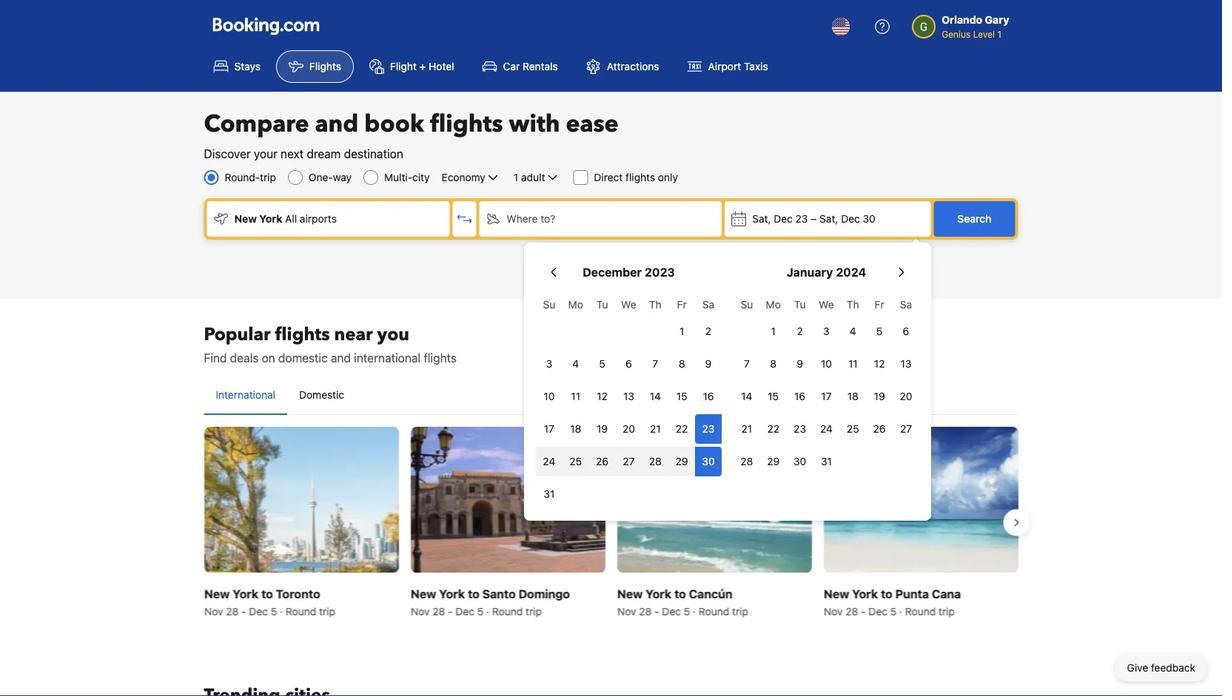 Task type: locate. For each thing, give the bounding box(es) containing it.
22
[[676, 423, 688, 435], [767, 423, 780, 435]]

0 horizontal spatial 10
[[544, 390, 555, 403]]

0 horizontal spatial 16
[[703, 390, 714, 403]]

26 right '25 january 2024' checkbox on the bottom right of page
[[873, 423, 886, 435]]

booking.com logo image
[[213, 17, 319, 35], [213, 17, 319, 35]]

0 horizontal spatial 27
[[623, 456, 635, 468]]

5 inside checkbox
[[876, 325, 883, 338]]

18 inside 18 option
[[570, 423, 581, 435]]

1 horizontal spatial we
[[819, 299, 834, 311]]

2 29 from the left
[[767, 456, 780, 468]]

27 inside option
[[900, 423, 912, 435]]

tab list containing international
[[204, 376, 1018, 416]]

1 vertical spatial 19
[[597, 423, 608, 435]]

1 vertical spatial 31
[[544, 488, 555, 500]]

0 vertical spatial 19
[[874, 390, 885, 403]]

22 left 23 checkbox
[[767, 423, 780, 435]]

3 right "2" checkbox
[[823, 325, 830, 338]]

we up 3 january 2024 'option'
[[819, 299, 834, 311]]

12 January 2024 checkbox
[[866, 349, 893, 379]]

flights inside compare and book flights with ease discover your next dream destination
[[430, 108, 503, 140]]

14 left 15 january 2024 checkbox
[[741, 390, 752, 403]]

29 inside checkbox
[[676, 456, 688, 468]]

27
[[900, 423, 912, 435], [623, 456, 635, 468]]

4 - from the left
[[861, 605, 865, 618]]

1 December 2023 checkbox
[[669, 317, 695, 346]]

0 vertical spatial 20
[[900, 390, 912, 403]]

28 inside new york to santo domingo nov 28 - dec 5 · round trip
[[432, 605, 445, 618]]

28 inside new york to toronto nov 28 - dec 5 · round trip
[[226, 605, 238, 618]]

8 December 2023 checkbox
[[669, 349, 695, 379]]

0 horizontal spatial su
[[543, 299, 555, 311]]

1 tu from the left
[[596, 299, 608, 311]]

· inside new york to toronto nov 28 - dec 5 · round trip
[[279, 605, 282, 618]]

3 round from the left
[[698, 605, 729, 618]]

14 inside option
[[741, 390, 752, 403]]

and inside compare and book flights with ease discover your next dream destination
[[315, 108, 359, 140]]

8 right 7 january 2024 option
[[770, 358, 777, 370]]

16 inside "option"
[[794, 390, 805, 403]]

mo up 1 january 2024 option
[[766, 299, 781, 311]]

16 January 2024 checkbox
[[787, 382, 813, 412]]

1 vertical spatial 12
[[597, 390, 608, 403]]

1 vertical spatial 6
[[626, 358, 632, 370]]

3 · from the left
[[693, 605, 695, 618]]

27 inside option
[[623, 456, 635, 468]]

su
[[543, 299, 555, 311], [741, 299, 753, 311]]

12 left 13 december 2023 checkbox
[[597, 390, 608, 403]]

1 sa from the left
[[702, 299, 714, 311]]

1 horizontal spatial 22
[[767, 423, 780, 435]]

to inside 'new york to cancún nov 28 - dec 5 · round trip'
[[674, 587, 686, 601]]

19 for "19 january 2024" option
[[874, 390, 885, 403]]

1 nov from the left
[[204, 605, 223, 618]]

14 right 13 december 2023 checkbox
[[650, 390, 661, 403]]

1 22 from the left
[[676, 423, 688, 435]]

25
[[847, 423, 859, 435], [570, 456, 582, 468]]

1 horizontal spatial th
[[847, 299, 859, 311]]

popular flights near you find deals on domestic and international flights
[[204, 322, 457, 365]]

to left punta
[[881, 587, 892, 601]]

26 for 26 december 2023 option on the bottom of page
[[596, 456, 609, 468]]

2 22 from the left
[[767, 423, 780, 435]]

21 December 2023 checkbox
[[642, 415, 669, 444]]

2 14 from the left
[[741, 390, 752, 403]]

trip
[[260, 171, 276, 184], [319, 605, 335, 618], [525, 605, 541, 618], [732, 605, 748, 618], [938, 605, 954, 618]]

sa up '6' option
[[900, 299, 912, 311]]

8 for "8" checkbox
[[679, 358, 685, 370]]

2 su from the left
[[741, 299, 753, 311]]

2 left 3 january 2024 'option'
[[797, 325, 803, 338]]

18 right 17 january 2024 checkbox
[[847, 390, 859, 403]]

2 fr from the left
[[875, 299, 884, 311]]

1 9 from the left
[[705, 358, 712, 370]]

0 horizontal spatial 9
[[705, 358, 712, 370]]

0 vertical spatial 3
[[823, 325, 830, 338]]

12 inside the 12 december 2023 checkbox
[[597, 390, 608, 403]]

0 vertical spatial 12
[[874, 358, 885, 370]]

we down december 2023
[[621, 299, 636, 311]]

1 vertical spatial 17
[[544, 423, 554, 435]]

5
[[876, 325, 883, 338], [599, 358, 605, 370], [270, 605, 277, 618], [477, 605, 483, 618], [683, 605, 690, 618], [890, 605, 896, 618]]

trip inside new york to santo domingo nov 28 - dec 5 · round trip
[[525, 605, 541, 618]]

21 inside checkbox
[[650, 423, 661, 435]]

york left santo
[[439, 587, 465, 601]]

0 vertical spatial 4
[[850, 325, 856, 338]]

1 8 from the left
[[679, 358, 685, 370]]

round down toronto
[[285, 605, 316, 618]]

2 right 1 december 2023 checkbox
[[705, 325, 711, 338]]

round
[[285, 605, 316, 618], [492, 605, 522, 618], [698, 605, 729, 618], [905, 605, 935, 618]]

0 vertical spatial 26
[[873, 423, 886, 435]]

new york all airports
[[234, 213, 337, 225]]

0 horizontal spatial 8
[[679, 358, 685, 370]]

next
[[281, 147, 304, 161]]

1 horizontal spatial 15
[[768, 390, 779, 403]]

1 horizontal spatial sat,
[[820, 213, 838, 225]]

6 inside option
[[903, 325, 909, 338]]

13 for 13 december 2023 checkbox
[[623, 390, 634, 403]]

york left toronto
[[232, 587, 258, 601]]

0 vertical spatial 31
[[821, 456, 832, 468]]

tu
[[596, 299, 608, 311], [794, 299, 806, 311]]

trip down the cancún
[[732, 605, 748, 618]]

12 December 2023 checkbox
[[589, 382, 616, 412]]

11 January 2024 checkbox
[[840, 349, 866, 379]]

16
[[703, 390, 714, 403], [794, 390, 805, 403]]

1 vertical spatial 4
[[572, 358, 579, 370]]

0 horizontal spatial 31
[[544, 488, 555, 500]]

13 for 13 january 2024 option
[[901, 358, 912, 370]]

fr
[[677, 299, 687, 311], [875, 299, 884, 311]]

18 inside 18 january 2024 option
[[847, 390, 859, 403]]

0 horizontal spatial 25
[[570, 456, 582, 468]]

19 inside option
[[874, 390, 885, 403]]

2 to from the left
[[467, 587, 479, 601]]

28 December 2023 checkbox
[[642, 447, 669, 477]]

1 horizontal spatial 10
[[821, 358, 832, 370]]

0 vertical spatial 13
[[901, 358, 912, 370]]

new inside new york to punta cana nov 28 - dec 5 · round trip
[[823, 587, 849, 601]]

trip inside new york to punta cana nov 28 - dec 5 · round trip
[[938, 605, 954, 618]]

7 December 2023 checkbox
[[642, 349, 669, 379]]

hotel
[[429, 60, 454, 73]]

25 right '24' option
[[847, 423, 859, 435]]

24 December 2023 checkbox
[[536, 447, 562, 477]]

9 December 2023 checkbox
[[695, 349, 722, 379]]

18 for 18 option
[[570, 423, 581, 435]]

flights
[[430, 108, 503, 140], [626, 171, 655, 184], [275, 322, 330, 347], [424, 351, 457, 365]]

7 left 8 january 2024 option
[[744, 358, 750, 370]]

1 round from the left
[[285, 605, 316, 618]]

1 mo from the left
[[568, 299, 583, 311]]

2 January 2024 checkbox
[[787, 317, 813, 346]]

28 cell
[[642, 444, 669, 477]]

3 - from the left
[[654, 605, 659, 618]]

+
[[419, 60, 426, 73]]

12 inside 12 january 2024 checkbox
[[874, 358, 885, 370]]

30 December 2023 checkbox
[[695, 447, 722, 477]]

th down 2023
[[649, 299, 662, 311]]

1 vertical spatial 3
[[546, 358, 552, 370]]

search button
[[934, 201, 1015, 237]]

3 December 2023 checkbox
[[536, 349, 562, 379]]

30 cell
[[695, 444, 722, 477]]

york inside 'new york to cancún nov 28 - dec 5 · round trip'
[[645, 587, 671, 601]]

- inside new york to punta cana nov 28 - dec 5 · round trip
[[861, 605, 865, 618]]

7 left "8" checkbox
[[652, 358, 658, 370]]

23 left –
[[795, 213, 808, 225]]

to for punta
[[881, 587, 892, 601]]

31 inside option
[[821, 456, 832, 468]]

round-trip
[[225, 171, 276, 184]]

1 left "2" checkbox
[[771, 325, 776, 338]]

1 vertical spatial 27
[[623, 456, 635, 468]]

flights up the domestic
[[275, 322, 330, 347]]

11 right 10 checkbox
[[848, 358, 858, 370]]

· down the cancún
[[693, 605, 695, 618]]

31 inside option
[[544, 488, 555, 500]]

to for santo
[[467, 587, 479, 601]]

1 horizontal spatial 27
[[900, 423, 912, 435]]

19 right 18 january 2024 option
[[874, 390, 885, 403]]

· down toronto
[[279, 605, 282, 618]]

11 right 10 december 2023 checkbox
[[571, 390, 580, 403]]

1 horizontal spatial 4
[[850, 325, 856, 338]]

2 December 2023 checkbox
[[695, 317, 722, 346]]

23 inside checkbox
[[794, 423, 806, 435]]

4 inside checkbox
[[572, 358, 579, 370]]

29 January 2024 checkbox
[[760, 447, 787, 477]]

attractions link
[[573, 50, 672, 83]]

0 horizontal spatial th
[[649, 299, 662, 311]]

york
[[259, 213, 282, 225], [232, 587, 258, 601], [439, 587, 465, 601], [645, 587, 671, 601], [852, 587, 878, 601]]

to for cancún
[[674, 587, 686, 601]]

york for santo
[[439, 587, 465, 601]]

8 inside checkbox
[[679, 358, 685, 370]]

trip inside 'new york to cancún nov 28 - dec 5 · round trip'
[[732, 605, 748, 618]]

0 vertical spatial 17
[[821, 390, 832, 403]]

30 for 30 checkbox
[[702, 456, 715, 468]]

13
[[901, 358, 912, 370], [623, 390, 634, 403]]

tu down december
[[596, 299, 608, 311]]

24 inside "option"
[[543, 456, 555, 468]]

1 horizontal spatial 18
[[847, 390, 859, 403]]

18
[[847, 390, 859, 403], [570, 423, 581, 435]]

15 left "16 january 2024" "option"
[[768, 390, 779, 403]]

24 cell
[[536, 444, 562, 477]]

9
[[705, 358, 712, 370], [797, 358, 803, 370]]

1 vertical spatial 20
[[623, 423, 635, 435]]

new for new york
[[234, 213, 257, 225]]

24 right 23 checkbox
[[820, 423, 833, 435]]

31 right 30 'option' on the bottom right of page
[[821, 456, 832, 468]]

1 21 from the left
[[650, 423, 661, 435]]

to
[[261, 587, 273, 601], [467, 587, 479, 601], [674, 587, 686, 601], [881, 587, 892, 601]]

1 we from the left
[[621, 299, 636, 311]]

1 vertical spatial 10
[[544, 390, 555, 403]]

new for new york to santo domingo
[[410, 587, 436, 601]]

3 nov from the left
[[617, 605, 636, 618]]

2 sa from the left
[[900, 299, 912, 311]]

0 vertical spatial 6
[[903, 325, 909, 338]]

7 for 7 december 2023 option
[[652, 358, 658, 370]]

13 inside checkbox
[[623, 390, 634, 403]]

1 horizontal spatial grid
[[734, 290, 919, 477]]

23 right '22' checkbox
[[702, 423, 715, 435]]

25 for 25 december 2023 checkbox
[[570, 456, 582, 468]]

round down the cancún
[[698, 605, 729, 618]]

new for new york to punta cana
[[823, 587, 849, 601]]

0 horizontal spatial 21
[[650, 423, 661, 435]]

9 inside option
[[797, 358, 803, 370]]

-
[[241, 605, 246, 618], [448, 605, 452, 618], [654, 605, 659, 618], [861, 605, 865, 618]]

21
[[650, 423, 661, 435], [741, 423, 752, 435]]

15
[[676, 390, 687, 403], [768, 390, 779, 403]]

2 15 from the left
[[768, 390, 779, 403]]

1 · from the left
[[279, 605, 282, 618]]

domingo
[[518, 587, 570, 601]]

flights left the only
[[626, 171, 655, 184]]

grid for january
[[734, 290, 919, 477]]

4 to from the left
[[881, 587, 892, 601]]

nov
[[204, 605, 223, 618], [410, 605, 429, 618], [617, 605, 636, 618], [823, 605, 842, 618]]

mo for january
[[766, 299, 781, 311]]

1 vertical spatial 26
[[596, 456, 609, 468]]

rentals
[[523, 60, 558, 73]]

1 15 from the left
[[676, 390, 687, 403]]

11 December 2023 checkbox
[[562, 382, 589, 412]]

0 horizontal spatial 13
[[623, 390, 634, 403]]

december
[[583, 265, 642, 279]]

30
[[863, 213, 876, 225], [702, 456, 715, 468], [793, 456, 806, 468]]

0 horizontal spatial 20
[[623, 423, 635, 435]]

13 right 12 january 2024 checkbox
[[901, 358, 912, 370]]

· down santo
[[486, 605, 489, 618]]

10 for 10 checkbox
[[821, 358, 832, 370]]

1 horizontal spatial 12
[[874, 358, 885, 370]]

30 inside 30 checkbox
[[702, 456, 715, 468]]

2 inside checkbox
[[797, 325, 803, 338]]

17 inside 17 december 2023 option
[[544, 423, 554, 435]]

on
[[262, 351, 275, 365]]

5 right '4' checkbox
[[876, 325, 883, 338]]

4 · from the left
[[899, 605, 902, 618]]

to inside new york to santo domingo nov 28 - dec 5 · round trip
[[467, 587, 479, 601]]

sat, right –
[[820, 213, 838, 225]]

and
[[315, 108, 359, 140], [331, 351, 351, 365]]

12 right 11 option on the bottom of the page
[[874, 358, 885, 370]]

26 for 26 checkbox
[[873, 423, 886, 435]]

22 inside 22 january 2024 option
[[767, 423, 780, 435]]

0 horizontal spatial 14
[[650, 390, 661, 403]]

2 - from the left
[[448, 605, 452, 618]]

23 right 22 january 2024 option
[[794, 423, 806, 435]]

1 - from the left
[[241, 605, 246, 618]]

0 horizontal spatial 24
[[543, 456, 555, 468]]

0 horizontal spatial 17
[[544, 423, 554, 435]]

16 right 15 january 2024 checkbox
[[794, 390, 805, 403]]

0 horizontal spatial sat,
[[752, 213, 771, 225]]

26 inside option
[[596, 456, 609, 468]]

give feedback button
[[1115, 655, 1207, 682]]

flights right international
[[424, 351, 457, 365]]

30 right –
[[863, 213, 876, 225]]

10 right 9 january 2024 option
[[821, 358, 832, 370]]

1 2 from the left
[[705, 325, 711, 338]]

trip down cana
[[938, 605, 954, 618]]

0 horizontal spatial 30
[[702, 456, 715, 468]]

28
[[649, 456, 662, 468], [740, 456, 753, 468], [226, 605, 238, 618], [432, 605, 445, 618], [639, 605, 651, 618], [845, 605, 858, 618]]

january 2024
[[787, 265, 866, 279]]

8 inside option
[[770, 358, 777, 370]]

5 down santo
[[477, 605, 483, 618]]

- inside new york to santo domingo nov 28 - dec 5 · round trip
[[448, 605, 452, 618]]

2 tu from the left
[[794, 299, 806, 311]]

round down santo
[[492, 605, 522, 618]]

su up 7 january 2024 option
[[741, 299, 753, 311]]

region
[[192, 421, 1030, 625]]

0 horizontal spatial 29
[[676, 456, 688, 468]]

1 vertical spatial and
[[331, 351, 351, 365]]

31 for 31 december 2023 option
[[544, 488, 555, 500]]

1 horizontal spatial 19
[[874, 390, 885, 403]]

5 January 2024 checkbox
[[866, 317, 893, 346]]

2 9 from the left
[[797, 358, 803, 370]]

round inside new york to toronto nov 28 - dec 5 · round trip
[[285, 605, 316, 618]]

york inside new york to toronto nov 28 - dec 5 · round trip
[[232, 587, 258, 601]]

19 December 2023 checkbox
[[589, 415, 616, 444]]

17 for 17 january 2024 checkbox
[[821, 390, 832, 403]]

we for december
[[621, 299, 636, 311]]

27 right 26 checkbox
[[900, 423, 912, 435]]

2 2 from the left
[[797, 325, 803, 338]]

trip down toronto
[[319, 605, 335, 618]]

2
[[705, 325, 711, 338], [797, 325, 803, 338]]

york inside new york to punta cana nov 28 - dec 5 · round trip
[[852, 587, 878, 601]]

1 horizontal spatial 24
[[820, 423, 833, 435]]

11 inside option
[[848, 358, 858, 370]]

3 inside checkbox
[[546, 358, 552, 370]]

to left toronto
[[261, 587, 273, 601]]

6 December 2023 checkbox
[[616, 349, 642, 379]]

17 left 18 january 2024 option
[[821, 390, 832, 403]]

1 grid from the left
[[536, 290, 722, 509]]

0 horizontal spatial 7
[[652, 358, 658, 370]]

6 inside option
[[626, 358, 632, 370]]

give
[[1127, 662, 1148, 674]]

1 horizontal spatial 30
[[793, 456, 806, 468]]

4 right 3 checkbox
[[572, 358, 579, 370]]

9 January 2024 checkbox
[[787, 349, 813, 379]]

8 right 7 december 2023 option
[[679, 358, 685, 370]]

10 for 10 december 2023 checkbox
[[544, 390, 555, 403]]

20 December 2023 checkbox
[[616, 415, 642, 444]]

grid
[[536, 290, 722, 509], [734, 290, 919, 477]]

1 horizontal spatial mo
[[766, 299, 781, 311]]

trip down "domingo"
[[525, 605, 541, 618]]

sat, left –
[[752, 213, 771, 225]]

where to? button
[[479, 201, 722, 237]]

4 right 3 january 2024 'option'
[[850, 325, 856, 338]]

2 inside "option"
[[705, 325, 711, 338]]

tab list
[[204, 376, 1018, 416]]

new inside 'new york to cancún nov 28 - dec 5 · round trip'
[[617, 587, 642, 601]]

2 16 from the left
[[794, 390, 805, 403]]

2 7 from the left
[[744, 358, 750, 370]]

29 inside option
[[767, 456, 780, 468]]

new
[[234, 213, 257, 225], [204, 587, 229, 601], [410, 587, 436, 601], [617, 587, 642, 601], [823, 587, 849, 601]]

0 horizontal spatial 12
[[597, 390, 608, 403]]

0 vertical spatial 24
[[820, 423, 833, 435]]

2 grid from the left
[[734, 290, 919, 477]]

fr up 1 december 2023 checkbox
[[677, 299, 687, 311]]

7
[[652, 358, 658, 370], [744, 358, 750, 370]]

5 right 4 december 2023 checkbox
[[599, 358, 605, 370]]

30 January 2024 checkbox
[[787, 447, 813, 477]]

1 vertical spatial 13
[[623, 390, 634, 403]]

26 inside checkbox
[[873, 423, 886, 435]]

0 horizontal spatial 19
[[597, 423, 608, 435]]

4 round from the left
[[905, 605, 935, 618]]

30 right 29 option
[[793, 456, 806, 468]]

york for airports
[[259, 213, 282, 225]]

fr for 2023
[[677, 299, 687, 311]]

1 horizontal spatial fr
[[875, 299, 884, 311]]

fr up 5 checkbox
[[875, 299, 884, 311]]

2 horizontal spatial 30
[[863, 213, 876, 225]]

25 inside cell
[[570, 456, 582, 468]]

0 horizontal spatial fr
[[677, 299, 687, 311]]

0 horizontal spatial tu
[[596, 299, 608, 311]]

new inside new york to toronto nov 28 - dec 5 · round trip
[[204, 587, 229, 601]]

8
[[679, 358, 685, 370], [770, 358, 777, 370]]

1 vertical spatial 25
[[570, 456, 582, 468]]

13 inside option
[[901, 358, 912, 370]]

1 horizontal spatial 21
[[741, 423, 752, 435]]

give feedback
[[1127, 662, 1195, 674]]

tu up "2" checkbox
[[794, 299, 806, 311]]

1 left adult
[[514, 171, 518, 184]]

airport taxis
[[708, 60, 768, 73]]

flights
[[309, 60, 341, 73]]

york left the cancún
[[645, 587, 671, 601]]

th up '4' checkbox
[[847, 299, 859, 311]]

9 inside checkbox
[[705, 358, 712, 370]]

21 for 21 january 2024 option
[[741, 423, 752, 435]]

0 horizontal spatial mo
[[568, 299, 583, 311]]

17 left 18 option
[[544, 423, 554, 435]]

round down punta
[[905, 605, 935, 618]]

4 for '4' checkbox
[[850, 325, 856, 338]]

sa
[[702, 299, 714, 311], [900, 299, 912, 311]]

0 vertical spatial 10
[[821, 358, 832, 370]]

3 for 3 checkbox
[[546, 358, 552, 370]]

5 inside new york to santo domingo nov 28 - dec 5 · round trip
[[477, 605, 483, 618]]

0 horizontal spatial 11
[[571, 390, 580, 403]]

5 inside checkbox
[[599, 358, 605, 370]]

3 inside 'option'
[[823, 325, 830, 338]]

3 left 4 december 2023 checkbox
[[546, 358, 552, 370]]

orlando
[[942, 14, 982, 26]]

11 for 11 checkbox
[[571, 390, 580, 403]]

car
[[503, 60, 520, 73]]

2 round from the left
[[492, 605, 522, 618]]

su up 3 checkbox
[[543, 299, 555, 311]]

0 horizontal spatial 18
[[570, 423, 581, 435]]

2 · from the left
[[486, 605, 489, 618]]

1 horizontal spatial 7
[[744, 358, 750, 370]]

0 vertical spatial 18
[[847, 390, 859, 403]]

5 inside new york to toronto nov 28 - dec 5 · round trip
[[270, 605, 277, 618]]

4 inside checkbox
[[850, 325, 856, 338]]

you
[[377, 322, 409, 347]]

trip down your
[[260, 171, 276, 184]]

3
[[823, 325, 830, 338], [546, 358, 552, 370]]

19 inside 'option'
[[597, 423, 608, 435]]

10 December 2023 checkbox
[[536, 382, 562, 412]]

1 29 from the left
[[676, 456, 688, 468]]

0 horizontal spatial 6
[[626, 358, 632, 370]]

1 inside orlando gary genius level 1
[[997, 29, 1002, 39]]

1 14 from the left
[[650, 390, 661, 403]]

20 for 20 december 2023 checkbox
[[623, 423, 635, 435]]

flights link
[[276, 50, 354, 83]]

16 for "16 january 2024" "option"
[[794, 390, 805, 403]]

deals
[[230, 351, 259, 365]]

25 for '25 january 2024' checkbox on the bottom right of page
[[847, 423, 859, 435]]

24 inside option
[[820, 423, 833, 435]]

1 th from the left
[[649, 299, 662, 311]]

29 right 28 option
[[767, 456, 780, 468]]

1 horizontal spatial 31
[[821, 456, 832, 468]]

1 horizontal spatial 16
[[794, 390, 805, 403]]

30 inside 30 'option'
[[793, 456, 806, 468]]

29 cell
[[669, 444, 695, 477]]

round inside new york to punta cana nov 28 - dec 5 · round trip
[[905, 605, 935, 618]]

round inside new york to santo domingo nov 28 - dec 5 · round trip
[[492, 605, 522, 618]]

4 nov from the left
[[823, 605, 842, 618]]

5 December 2023 checkbox
[[589, 349, 616, 379]]

29 right 28 december 2023 "checkbox"
[[676, 456, 688, 468]]

26 right 25 december 2023 checkbox
[[596, 456, 609, 468]]

10 left 11 checkbox
[[544, 390, 555, 403]]

domestic
[[278, 351, 328, 365]]

21 right 20 december 2023 checkbox
[[650, 423, 661, 435]]

23
[[795, 213, 808, 225], [702, 423, 715, 435], [794, 423, 806, 435]]

31 down 24 december 2023 "option"
[[544, 488, 555, 500]]

su for december
[[543, 299, 555, 311]]

adult
[[521, 171, 545, 184]]

0 horizontal spatial grid
[[536, 290, 722, 509]]

1 7 from the left
[[652, 358, 658, 370]]

29
[[676, 456, 688, 468], [767, 456, 780, 468]]

2 nov from the left
[[410, 605, 429, 618]]

1 su from the left
[[543, 299, 555, 311]]

to inside new york to punta cana nov 28 - dec 5 · round trip
[[881, 587, 892, 601]]

0 horizontal spatial 4
[[572, 358, 579, 370]]

14 inside option
[[650, 390, 661, 403]]

15 January 2024 checkbox
[[760, 382, 787, 412]]

flights up economy
[[430, 108, 503, 140]]

15 right 14 december 2023 option
[[676, 390, 687, 403]]

3 to from the left
[[674, 587, 686, 601]]

13 left 14 december 2023 option
[[623, 390, 634, 403]]

31
[[821, 456, 832, 468], [544, 488, 555, 500]]

· down punta
[[899, 605, 902, 618]]

0 vertical spatial and
[[315, 108, 359, 140]]

1 horizontal spatial sa
[[900, 299, 912, 311]]

1 down gary
[[997, 29, 1002, 39]]

tu for january 2024
[[794, 299, 806, 311]]

1 horizontal spatial 20
[[900, 390, 912, 403]]

1 horizontal spatial tu
[[794, 299, 806, 311]]

21 inside option
[[741, 423, 752, 435]]

4
[[850, 325, 856, 338], [572, 358, 579, 370]]

2 21 from the left
[[741, 423, 752, 435]]

7 for 7 january 2024 option
[[744, 358, 750, 370]]

5 inside 'new york to cancún nov 28 - dec 5 · round trip'
[[683, 605, 690, 618]]

20 right 19 'option'
[[623, 423, 635, 435]]

1 vertical spatial 18
[[570, 423, 581, 435]]

1 horizontal spatial 9
[[797, 358, 803, 370]]

book
[[364, 108, 424, 140]]

28 inside 'new york to cancún nov 28 - dec 5 · round trip'
[[639, 605, 651, 618]]

18 right 17 december 2023 option
[[570, 423, 581, 435]]

5 inside new york to punta cana nov 28 - dec 5 · round trip
[[890, 605, 896, 618]]

1 horizontal spatial 29
[[767, 456, 780, 468]]

25 left 26 december 2023 option on the bottom of page
[[570, 456, 582, 468]]

12 for 12 january 2024 checkbox
[[874, 358, 885, 370]]

0 horizontal spatial 2
[[705, 325, 711, 338]]

1 horizontal spatial 8
[[770, 358, 777, 370]]

airports
[[300, 213, 337, 225]]

1 horizontal spatial 25
[[847, 423, 859, 435]]

dec
[[774, 213, 793, 225], [841, 213, 860, 225], [249, 605, 268, 618], [455, 605, 474, 618], [662, 605, 681, 618], [868, 605, 887, 618]]

trip inside new york to toronto nov 28 - dec 5 · round trip
[[319, 605, 335, 618]]

1 horizontal spatial 13
[[901, 358, 912, 370]]

1 horizontal spatial 17
[[821, 390, 832, 403]]

7 January 2024 checkbox
[[734, 349, 760, 379]]

16 right 15 checkbox at right bottom
[[703, 390, 714, 403]]

26
[[873, 423, 886, 435], [596, 456, 609, 468]]

york left all
[[259, 213, 282, 225]]

1 horizontal spatial 2
[[797, 325, 803, 338]]

york inside new york to santo domingo nov 28 - dec 5 · round trip
[[439, 587, 465, 601]]

1 horizontal spatial 14
[[741, 390, 752, 403]]

22 inside '22' checkbox
[[676, 423, 688, 435]]

1
[[997, 29, 1002, 39], [514, 171, 518, 184], [680, 325, 684, 338], [771, 325, 776, 338]]

1 horizontal spatial 11
[[848, 358, 858, 370]]

3 for 3 january 2024 'option'
[[823, 325, 830, 338]]

nov inside new york to punta cana nov 28 - dec 5 · round trip
[[823, 605, 842, 618]]

1 16 from the left
[[703, 390, 714, 403]]

9 right "8" checkbox
[[705, 358, 712, 370]]

0 horizontal spatial we
[[621, 299, 636, 311]]

new york to punta cana nov 28 - dec 5 · round trip
[[823, 587, 961, 618]]

2 we from the left
[[819, 299, 834, 311]]

0 horizontal spatial 15
[[676, 390, 687, 403]]

new york to santo domingo image
[[410, 427, 605, 573]]

1 horizontal spatial su
[[741, 299, 753, 311]]

2 8 from the left
[[770, 358, 777, 370]]

2 th from the left
[[847, 299, 859, 311]]

york left punta
[[852, 587, 878, 601]]

1 horizontal spatial 6
[[903, 325, 909, 338]]

th for 2024
[[847, 299, 859, 311]]

to inside new york to toronto nov 28 - dec 5 · round trip
[[261, 587, 273, 601]]

19 right 18 option
[[597, 423, 608, 435]]

direct flights only
[[594, 171, 678, 184]]

0 horizontal spatial 22
[[676, 423, 688, 435]]

new inside new york to santo domingo nov 28 - dec 5 · round trip
[[410, 587, 436, 601]]

0 vertical spatial 25
[[847, 423, 859, 435]]

27 right 26 december 2023 option on the bottom of page
[[623, 456, 635, 468]]

0 horizontal spatial 26
[[596, 456, 609, 468]]

to left santo
[[467, 587, 479, 601]]

14 January 2024 checkbox
[[734, 382, 760, 412]]

22 right 21 december 2023 checkbox
[[676, 423, 688, 435]]

1 to from the left
[[261, 587, 273, 601]]

5 down the cancún
[[683, 605, 690, 618]]

york for toronto
[[232, 587, 258, 601]]

mo down december
[[568, 299, 583, 311]]

28 inside new york to punta cana nov 28 - dec 5 · round trip
[[845, 605, 858, 618]]

5 down punta
[[890, 605, 896, 618]]

30 right 29 checkbox
[[702, 456, 715, 468]]

new york to santo domingo nov 28 - dec 5 · round trip
[[410, 587, 570, 618]]

2 mo from the left
[[766, 299, 781, 311]]

23 January 2024 checkbox
[[787, 415, 813, 444]]

1 fr from the left
[[677, 299, 687, 311]]

11 inside checkbox
[[571, 390, 580, 403]]

new for new york to toronto
[[204, 587, 229, 601]]

0 vertical spatial 11
[[848, 358, 858, 370]]

23 inside option
[[702, 423, 715, 435]]



Task type: describe. For each thing, give the bounding box(es) containing it.
16 December 2023 checkbox
[[695, 382, 722, 412]]

one-way
[[309, 171, 352, 184]]

santo
[[482, 587, 515, 601]]

23 cell
[[695, 412, 722, 444]]

international
[[354, 351, 421, 365]]

13 December 2023 checkbox
[[616, 382, 642, 412]]

genius
[[942, 29, 971, 39]]

23 December 2023 checkbox
[[695, 415, 722, 444]]

2 sat, from the left
[[820, 213, 838, 225]]

nov inside new york to santo domingo nov 28 - dec 5 · round trip
[[410, 605, 429, 618]]

24 January 2024 checkbox
[[813, 415, 840, 444]]

flight + hotel link
[[357, 50, 467, 83]]

your
[[254, 147, 277, 161]]

punta
[[895, 587, 929, 601]]

round-
[[225, 171, 260, 184]]

18 January 2024 checkbox
[[840, 382, 866, 412]]

dec inside new york to punta cana nov 28 - dec 5 · round trip
[[868, 605, 887, 618]]

22 January 2024 checkbox
[[760, 415, 787, 444]]

find
[[204, 351, 227, 365]]

12 for the 12 december 2023 checkbox
[[597, 390, 608, 403]]

4 January 2024 checkbox
[[840, 317, 866, 346]]

27 cell
[[616, 444, 642, 477]]

17 January 2024 checkbox
[[813, 382, 840, 412]]

15 December 2023 checkbox
[[669, 382, 695, 412]]

14 for 14 january 2024 option
[[741, 390, 752, 403]]

· inside new york to punta cana nov 28 - dec 5 · round trip
[[899, 605, 902, 618]]

2 for "2" checkbox
[[797, 325, 803, 338]]

york for cancún
[[645, 587, 671, 601]]

attractions
[[607, 60, 659, 73]]

domestic button
[[287, 376, 356, 415]]

dec inside 'new york to cancún nov 28 - dec 5 · round trip'
[[662, 605, 681, 618]]

1 January 2024 checkbox
[[760, 317, 787, 346]]

fr for 2024
[[875, 299, 884, 311]]

flight
[[390, 60, 417, 73]]

to for toronto
[[261, 587, 273, 601]]

near
[[334, 322, 373, 347]]

1 sat, from the left
[[752, 213, 771, 225]]

january
[[787, 265, 833, 279]]

2024
[[836, 265, 866, 279]]

orlando gary genius level 1
[[942, 14, 1009, 39]]

25 cell
[[562, 444, 589, 477]]

nov inside 'new york to cancún nov 28 - dec 5 · round trip'
[[617, 605, 636, 618]]

multi-city
[[384, 171, 430, 184]]

toronto
[[275, 587, 320, 601]]

flight + hotel
[[390, 60, 454, 73]]

27 for 27 december 2023 option
[[623, 456, 635, 468]]

6 January 2024 checkbox
[[893, 317, 919, 346]]

economy
[[442, 171, 486, 184]]

6 for 6 december 2023 option
[[626, 358, 632, 370]]

18 December 2023 checkbox
[[562, 415, 589, 444]]

sat, dec 23 – sat, dec 30 button
[[725, 201, 931, 237]]

car rentals link
[[470, 50, 571, 83]]

su for january
[[741, 299, 753, 311]]

21 January 2024 checkbox
[[734, 415, 760, 444]]

ease
[[566, 108, 619, 140]]

cancún
[[689, 587, 732, 601]]

discover
[[204, 147, 251, 161]]

4 December 2023 checkbox
[[562, 349, 589, 379]]

gary
[[985, 14, 1009, 26]]

international button
[[204, 376, 287, 415]]

22 for 22 january 2024 option
[[767, 423, 780, 435]]

30 for 30 'option' on the bottom right of page
[[793, 456, 806, 468]]

31 for 31 january 2024 option
[[821, 456, 832, 468]]

22 for '22' checkbox
[[676, 423, 688, 435]]

21 for 21 december 2023 checkbox
[[650, 423, 661, 435]]

8 January 2024 checkbox
[[760, 349, 787, 379]]

- inside new york to toronto nov 28 - dec 5 · round trip
[[241, 605, 246, 618]]

23 inside dropdown button
[[795, 213, 808, 225]]

20 January 2024 checkbox
[[893, 382, 919, 412]]

new for new york to cancún
[[617, 587, 642, 601]]

22 December 2023 checkbox
[[669, 415, 695, 444]]

2023
[[645, 265, 675, 279]]

20 for 20 checkbox
[[900, 390, 912, 403]]

round inside 'new york to cancún nov 28 - dec 5 · round trip'
[[698, 605, 729, 618]]

25 January 2024 checkbox
[[840, 415, 866, 444]]

15 for 15 january 2024 checkbox
[[768, 390, 779, 403]]

search
[[957, 213, 992, 225]]

destination
[[344, 147, 403, 161]]

11 for 11 option on the bottom of the page
[[848, 358, 858, 370]]

14 December 2023 checkbox
[[642, 382, 669, 412]]

29 for 29 option
[[767, 456, 780, 468]]

29 for 29 checkbox
[[676, 456, 688, 468]]

car rentals
[[503, 60, 558, 73]]

cana
[[931, 587, 961, 601]]

taxis
[[744, 60, 768, 73]]

8 for 8 january 2024 option
[[770, 358, 777, 370]]

sa for 2024
[[900, 299, 912, 311]]

31 December 2023 checkbox
[[536, 480, 562, 509]]

29 December 2023 checkbox
[[669, 447, 695, 477]]

mo for december
[[568, 299, 583, 311]]

we for january
[[819, 299, 834, 311]]

one-
[[309, 171, 333, 184]]

15 for 15 checkbox at right bottom
[[676, 390, 687, 403]]

–
[[811, 213, 817, 225]]

stays link
[[201, 50, 273, 83]]

26 cell
[[589, 444, 616, 477]]

city
[[412, 171, 430, 184]]

1 inside checkbox
[[680, 325, 684, 338]]

9 for 9 december 2023 checkbox
[[705, 358, 712, 370]]

stays
[[234, 60, 261, 73]]

19 for 19 'option'
[[597, 423, 608, 435]]

compare
[[204, 108, 309, 140]]

where
[[507, 213, 538, 225]]

27 December 2023 checkbox
[[616, 447, 642, 477]]

to?
[[541, 213, 555, 225]]

new york to cancún image
[[617, 427, 812, 573]]

1 inside popup button
[[514, 171, 518, 184]]

14 for 14 december 2023 option
[[650, 390, 661, 403]]

new york to toronto image
[[204, 427, 399, 573]]

level
[[973, 29, 995, 39]]

sat, dec 23 – sat, dec 30
[[752, 213, 876, 225]]

23 for 23 option at the bottom right of the page
[[702, 423, 715, 435]]

· inside new york to santo domingo nov 28 - dec 5 · round trip
[[486, 605, 489, 618]]

13 January 2024 checkbox
[[893, 349, 919, 379]]

york for punta
[[852, 587, 878, 601]]

with
[[509, 108, 560, 140]]

19 January 2024 checkbox
[[866, 382, 893, 412]]

1 adult
[[514, 171, 545, 184]]

26 December 2023 checkbox
[[589, 447, 616, 477]]

international
[[216, 389, 275, 401]]

all
[[285, 213, 297, 225]]

where to?
[[507, 213, 555, 225]]

28 inside option
[[740, 456, 753, 468]]

28 January 2024 checkbox
[[734, 447, 760, 477]]

- inside 'new york to cancún nov 28 - dec 5 · round trip'
[[654, 605, 659, 618]]

airport taxis link
[[675, 50, 781, 83]]

17 for 17 december 2023 option
[[544, 423, 554, 435]]

25 December 2023 checkbox
[[562, 447, 589, 477]]

dec inside new york to toronto nov 28 - dec 5 · round trip
[[249, 605, 268, 618]]

24 for 24 december 2023 "option"
[[543, 456, 555, 468]]

3 January 2024 checkbox
[[813, 317, 840, 346]]

feedback
[[1151, 662, 1195, 674]]

dec inside new york to santo domingo nov 28 - dec 5 · round trip
[[455, 605, 474, 618]]

sa for 2023
[[702, 299, 714, 311]]

1 inside option
[[771, 325, 776, 338]]

27 for 27 option
[[900, 423, 912, 435]]

1 adult button
[[512, 169, 561, 187]]

domestic
[[299, 389, 344, 401]]

and inside popular flights near you find deals on domestic and international flights
[[331, 351, 351, 365]]

december 2023
[[583, 265, 675, 279]]

10 January 2024 checkbox
[[813, 349, 840, 379]]

nov inside new york to toronto nov 28 - dec 5 · round trip
[[204, 605, 223, 618]]

th for 2023
[[649, 299, 662, 311]]

18 for 18 january 2024 option
[[847, 390, 859, 403]]

2 for '2 december 2023' "option"
[[705, 325, 711, 338]]

grid for december
[[536, 290, 722, 509]]

way
[[333, 171, 352, 184]]

23 for 23 checkbox
[[794, 423, 806, 435]]

new york to punta cana image
[[823, 427, 1018, 573]]

dream
[[307, 147, 341, 161]]

30 inside sat, dec 23 – sat, dec 30 dropdown button
[[863, 213, 876, 225]]

new york to cancún nov 28 - dec 5 · round trip
[[617, 587, 748, 618]]

only
[[658, 171, 678, 184]]

popular
[[204, 322, 271, 347]]

· inside 'new york to cancún nov 28 - dec 5 · round trip'
[[693, 605, 695, 618]]

direct
[[594, 171, 623, 184]]

27 January 2024 checkbox
[[893, 415, 919, 444]]

multi-
[[384, 171, 412, 184]]

6 for '6' option
[[903, 325, 909, 338]]

airport
[[708, 60, 741, 73]]

region containing new york to toronto
[[192, 421, 1030, 625]]

17 December 2023 checkbox
[[536, 415, 562, 444]]

compare and book flights with ease discover your next dream destination
[[204, 108, 619, 161]]

26 January 2024 checkbox
[[866, 415, 893, 444]]

24 for '24' option
[[820, 423, 833, 435]]

4 for 4 december 2023 checkbox
[[572, 358, 579, 370]]

tu for december 2023
[[596, 299, 608, 311]]

16 for 16 december 2023 "option"
[[703, 390, 714, 403]]

new york to toronto nov 28 - dec 5 · round trip
[[204, 587, 335, 618]]

28 inside "checkbox"
[[649, 456, 662, 468]]

9 for 9 january 2024 option
[[797, 358, 803, 370]]

31 January 2024 checkbox
[[813, 447, 840, 477]]



Task type: vqa. For each thing, say whether or not it's contained in the screenshot.


